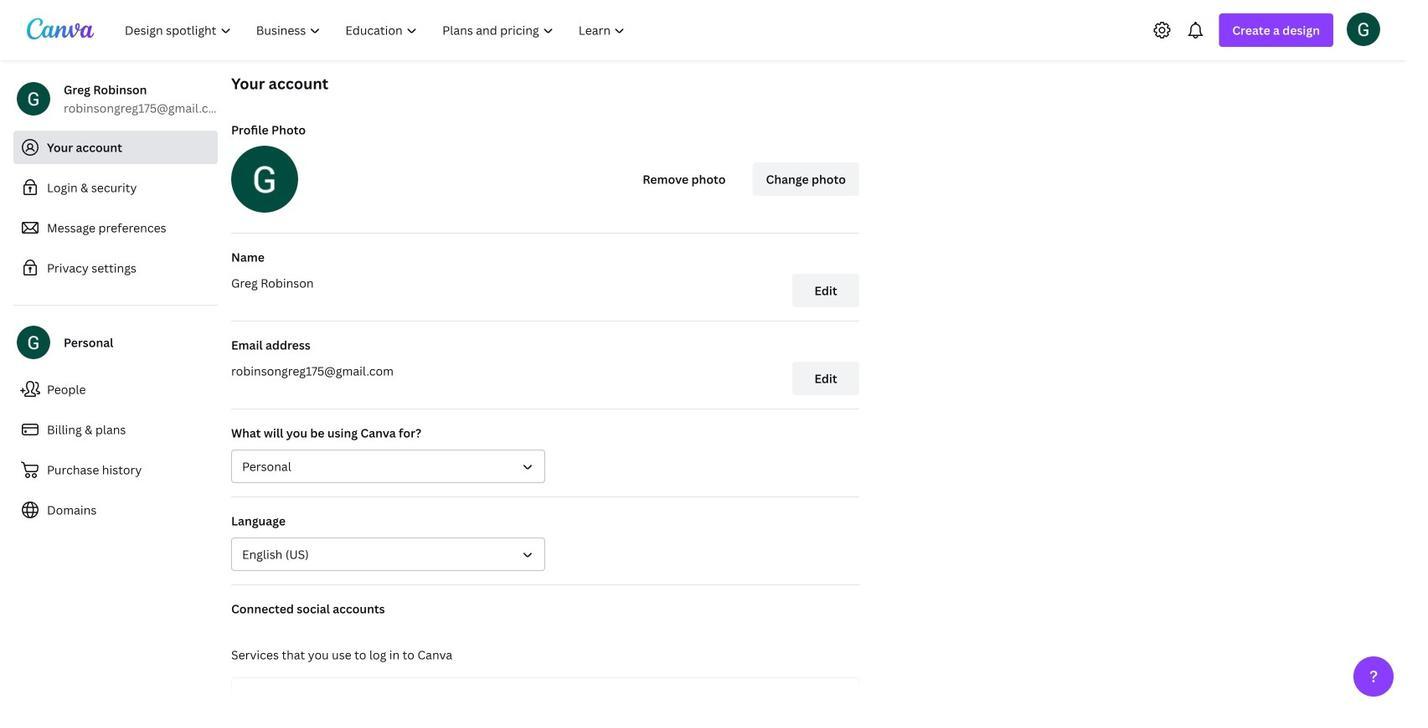 Task type: locate. For each thing, give the bounding box(es) containing it.
top level navigation element
[[114, 13, 639, 47]]

None button
[[231, 450, 545, 483]]



Task type: describe. For each thing, give the bounding box(es) containing it.
greg robinson image
[[1347, 12, 1380, 46]]

Language: English (US) button
[[231, 538, 545, 571]]



Task type: vqa. For each thing, say whether or not it's contained in the screenshot.
Greg Robinson icon
yes



